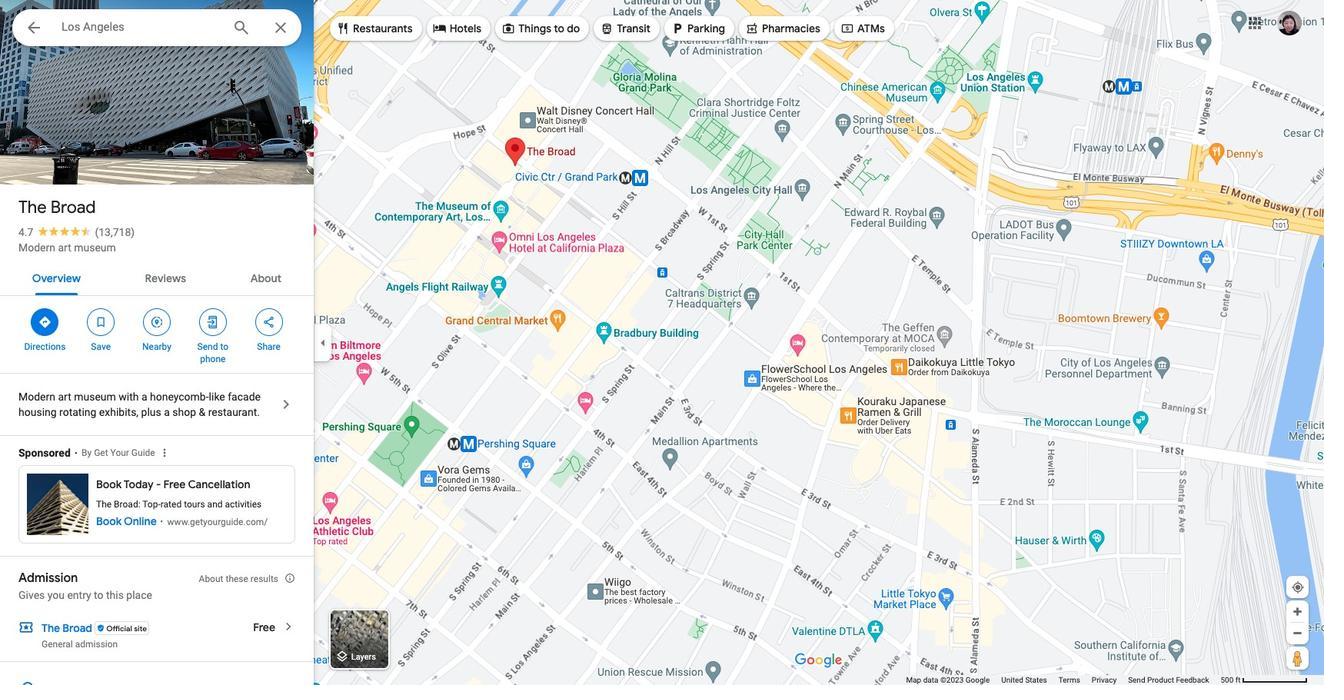 Task type: locate. For each thing, give the bounding box(es) containing it.
1 horizontal spatial about
[[251, 272, 282, 285]]

none field inside los angeles field
[[62, 18, 220, 36]]

0 vertical spatial book
[[96, 478, 122, 492]]

rated
[[161, 499, 182, 510]]

results
[[251, 574, 279, 585]]

1 horizontal spatial send
[[1129, 676, 1146, 685]]

these
[[226, 574, 248, 585]]

1 vertical spatial send
[[1129, 676, 1146, 685]]

footer containing map data ©2023 google
[[907, 676, 1221, 686]]

Los Angeles field
[[12, 9, 302, 46]]

museum down (13,718)
[[74, 242, 116, 254]]

send product feedback
[[1129, 676, 1210, 685]]

send
[[197, 342, 218, 352], [1129, 676, 1146, 685]]


[[746, 20, 759, 37]]

admission
[[18, 571, 78, 586]]

1 vertical spatial about
[[199, 574, 224, 585]]

13,718 reviews element
[[95, 226, 135, 239]]

0 horizontal spatial send
[[197, 342, 218, 352]]

about
[[251, 272, 282, 285], [199, 574, 224, 585]]

modern art museum
[[18, 242, 116, 254]]

by
[[82, 448, 92, 459]]

free down 'results'
[[253, 621, 275, 635]]

2 art from the top
[[58, 391, 71, 403]]

gives you entry to this place
[[18, 589, 152, 602]]

1 vertical spatial the broad
[[42, 622, 92, 636]]

1 museum from the top
[[74, 242, 116, 254]]

1 vertical spatial to
[[220, 342, 229, 352]]

0 vertical spatial museum
[[74, 242, 116, 254]]

the up general
[[42, 622, 60, 636]]

0 vertical spatial send
[[197, 342, 218, 352]]

footer inside google maps element
[[907, 676, 1221, 686]]

0 horizontal spatial about
[[199, 574, 224, 585]]

broad:
[[114, 499, 140, 510]]

0 vertical spatial to
[[554, 22, 565, 35]]

layers
[[351, 653, 376, 663]]

1 horizontal spatial a
[[164, 406, 170, 419]]

museum up rotating
[[74, 391, 116, 403]]

book
[[96, 478, 122, 492], [96, 515, 122, 529]]

modern inside modern art museum with a honeycomb-like facade housing rotating exhibits, plus a shop & restaurant.
[[18, 391, 55, 403]]


[[336, 20, 350, 37]]

a
[[142, 391, 147, 403], [164, 406, 170, 419]]

0 vertical spatial the
[[18, 197, 47, 219]]

about up 
[[251, 272, 282, 285]]

tab list inside google maps element
[[0, 259, 314, 295]]

museum
[[74, 242, 116, 254], [74, 391, 116, 403]]

art up rotating
[[58, 391, 71, 403]]

500
[[1221, 676, 1234, 685]]

footer
[[907, 676, 1221, 686]]

1 art from the top
[[58, 242, 71, 254]]

the broad up 4.7 stars image
[[18, 197, 96, 219]]

hotels
[[450, 22, 482, 35]]

send inside the send product feedback button
[[1129, 676, 1146, 685]]

official site
[[106, 624, 147, 634]]

1 vertical spatial book
[[96, 515, 122, 529]]

modern up housing
[[18, 391, 55, 403]]

online
[[124, 515, 157, 529]]

get
[[94, 448, 108, 459]]

1 vertical spatial museum
[[74, 391, 116, 403]]

plus
[[141, 406, 161, 419]]

4.7 stars image
[[33, 226, 95, 236]]

1 vertical spatial a
[[164, 406, 170, 419]]

free
[[164, 478, 186, 492], [253, 621, 275, 635]]


[[502, 20, 516, 37]]

modern
[[18, 242, 55, 254], [18, 391, 55, 403]]

art down 4.7 stars image
[[58, 242, 71, 254]]

book up broad: on the bottom of page
[[96, 478, 122, 492]]

send for send to phone
[[197, 342, 218, 352]]

modern art museum with a honeycomb-like facade housing rotating exhibits, plus a shop & restaurant. button
[[0, 374, 314, 436]]

the left broad: on the bottom of page
[[96, 499, 112, 510]]

art
[[58, 242, 71, 254], [58, 391, 71, 403]]

None field
[[62, 18, 220, 36]]

tours
[[184, 499, 205, 510]]

activities
[[225, 499, 262, 510]]

museum for modern art museum with a honeycomb-like facade housing rotating exhibits, plus a shop & restaurant.
[[74, 391, 116, 403]]

0 vertical spatial the broad
[[18, 197, 96, 219]]

rotating
[[59, 406, 96, 419]]

restaurant.
[[208, 406, 260, 419]]

to
[[554, 22, 565, 35], [220, 342, 229, 352], [94, 589, 104, 602]]

art inside modern art museum with a honeycomb-like facade housing rotating exhibits, plus a shop & restaurant.
[[58, 391, 71, 403]]

send inside send to phone
[[197, 342, 218, 352]]

 button
[[12, 9, 55, 49]]

broad up general admission on the bottom left of page
[[63, 622, 92, 636]]

2 book from the top
[[96, 515, 122, 529]]

show your location image
[[1292, 581, 1306, 595]]

modern down 4.7 at the left of page
[[18, 242, 55, 254]]

0 vertical spatial about
[[251, 272, 282, 285]]

broad
[[51, 197, 96, 219], [63, 622, 92, 636]]

to up phone
[[220, 342, 229, 352]]

1 horizontal spatial to
[[220, 342, 229, 352]]

0 vertical spatial a
[[142, 391, 147, 403]]

broad up 4.7 stars image
[[51, 197, 96, 219]]

1 vertical spatial modern
[[18, 391, 55, 403]]

book inside book today - free cancellation the broad: top-rated tours and activities
[[96, 478, 122, 492]]

0 horizontal spatial to
[[94, 589, 104, 602]]

overview
[[32, 272, 81, 285]]

housing
[[18, 406, 57, 419]]

1 book from the top
[[96, 478, 122, 492]]

1 horizontal spatial free
[[253, 621, 275, 635]]

zoom in image
[[1293, 606, 1304, 618]]

actions for the broad region
[[0, 296, 314, 373]]

tab list containing overview
[[0, 259, 314, 295]]

a right plus
[[164, 406, 170, 419]]

museum inside modern art museum with a honeycomb-like facade housing rotating exhibits, plus a shop & restaurant.
[[74, 391, 116, 403]]

top-
[[143, 499, 161, 510]]

1 vertical spatial art
[[58, 391, 71, 403]]

send left product
[[1129, 676, 1146, 685]]

atms
[[858, 22, 886, 35]]

modern art museum with a honeycomb-like facade housing rotating exhibits, plus a shop & restaurant.
[[18, 391, 261, 419]]

show street view coverage image
[[1287, 647, 1310, 670]]

art inside modern art museum button
[[58, 242, 71, 254]]

site
[[134, 624, 147, 634]]

83,933 photos button
[[12, 146, 123, 173]]

send up phone
[[197, 342, 218, 352]]

to left 'do'
[[554, 22, 565, 35]]

the broad up general
[[42, 622, 92, 636]]

about for about
[[251, 272, 282, 285]]

the up 4.7 at the left of page
[[18, 197, 47, 219]]

cancellation
[[188, 478, 251, 492]]

the
[[18, 197, 47, 219], [96, 499, 112, 510], [42, 622, 60, 636]]

address: 221 s grand ave, los angeles, ca 90012 image
[[18, 681, 37, 686]]

-
[[156, 478, 161, 492]]

share
[[257, 342, 281, 352]]

museum for modern art museum
[[74, 242, 116, 254]]

book today - free cancellation the broad: top-rated tours and activities
[[96, 478, 262, 510]]

modern for modern art museum with a honeycomb-like facade housing rotating exhibits, plus a shop & restaurant.
[[18, 391, 55, 403]]

2 modern from the top
[[18, 391, 55, 403]]

0 vertical spatial free
[[164, 478, 186, 492]]

admission
[[75, 639, 118, 650]]

0 vertical spatial modern
[[18, 242, 55, 254]]

book down broad: on the bottom of page
[[96, 515, 122, 529]]

2 vertical spatial the
[[42, 622, 60, 636]]

a right with
[[142, 391, 147, 403]]

united
[[1002, 676, 1024, 685]]

&
[[199, 406, 206, 419]]

2 museum from the top
[[74, 391, 116, 403]]

the broad
[[18, 197, 96, 219], [42, 622, 92, 636]]

nearby
[[142, 342, 172, 352]]

united states button
[[1002, 676, 1048, 686]]

tab list
[[0, 259, 314, 295]]

1 vertical spatial the
[[96, 499, 112, 510]]

phone
[[200, 354, 226, 365]]

overview button
[[20, 259, 93, 295]]

about left these
[[199, 574, 224, 585]]

to left this
[[94, 589, 104, 602]]

free right -
[[164, 478, 186, 492]]

0 horizontal spatial free
[[164, 478, 186, 492]]

and
[[207, 499, 223, 510]]

©2023
[[941, 676, 964, 685]]

with
[[119, 391, 139, 403]]

 restaurants
[[336, 20, 413, 37]]

about inside button
[[251, 272, 282, 285]]

1 modern from the top
[[18, 242, 55, 254]]

 hotels
[[433, 20, 482, 37]]

about for about these results
[[199, 574, 224, 585]]

the inside book today - free cancellation the broad: top-rated tours and activities
[[96, 499, 112, 510]]

2 horizontal spatial to
[[554, 22, 565, 35]]

0 vertical spatial art
[[58, 242, 71, 254]]



Task type: describe. For each thing, give the bounding box(es) containing it.
place
[[126, 589, 152, 602]]

about these results
[[199, 574, 279, 585]]

1 vertical spatial broad
[[63, 622, 92, 636]]

terms
[[1059, 676, 1081, 685]]

sponsored
[[18, 447, 71, 459]]

modern for modern art museum
[[18, 242, 55, 254]]

about these results image
[[285, 573, 295, 584]]

 things to do
[[502, 20, 580, 37]]


[[433, 20, 447, 37]]

(13,718)
[[95, 226, 135, 239]]

by get your guide
[[82, 448, 155, 459]]

like
[[209, 391, 225, 403]]

feedback
[[1177, 676, 1210, 685]]

google account: michele murakami  
(michele.murakami@adept.ai) image
[[1278, 10, 1303, 35]]

exhibits,
[[99, 406, 139, 419]]

83,933 photos
[[39, 152, 117, 167]]

 search field
[[12, 9, 302, 49]]

book for book today - free cancellation the broad: top-rated tours and activities
[[96, 478, 122, 492]]

do
[[567, 22, 580, 35]]

 atms
[[841, 20, 886, 37]]


[[600, 20, 614, 37]]

today
[[124, 478, 154, 492]]


[[25, 17, 43, 38]]

photo of the broad image
[[0, 0, 314, 249]]

500 ft
[[1221, 676, 1242, 685]]

the broad main content
[[0, 0, 314, 686]]

0 horizontal spatial a
[[142, 391, 147, 403]]

to inside send to phone
[[220, 342, 229, 352]]

2 vertical spatial to
[[94, 589, 104, 602]]

send product feedback button
[[1129, 676, 1210, 686]]

ft
[[1236, 676, 1242, 685]]

 transit
[[600, 20, 651, 37]]

entry
[[67, 589, 91, 602]]

book online
[[96, 515, 157, 529]]

map data ©2023 google
[[907, 676, 990, 685]]


[[150, 314, 164, 331]]

save
[[91, 342, 111, 352]]

states
[[1026, 676, 1048, 685]]

general admission
[[42, 639, 118, 650]]

pharmacies
[[763, 22, 821, 35]]

transit
[[617, 22, 651, 35]]

product
[[1148, 676, 1175, 685]]

restaurants
[[353, 22, 413, 35]]

art for modern art museum
[[58, 242, 71, 254]]

parking
[[688, 22, 726, 35]]

you
[[47, 589, 65, 602]]

gives
[[18, 589, 45, 602]]

reviews
[[145, 272, 186, 285]]

send for send product feedback
[[1129, 676, 1146, 685]]

500 ft button
[[1221, 676, 1309, 685]]

send to phone
[[197, 342, 229, 365]]

4.7
[[18, 226, 33, 239]]

 parking
[[671, 20, 726, 37]]

1 vertical spatial free
[[253, 621, 275, 635]]

sponsored · by get your guide element
[[18, 436, 314, 466]]

modern art museum button
[[18, 240, 116, 255]]

to inside  things to do
[[554, 22, 565, 35]]

book for book online
[[96, 515, 122, 529]]

this
[[106, 589, 124, 602]]

guide
[[131, 448, 155, 459]]

shop
[[173, 406, 196, 419]]


[[206, 314, 220, 331]]

facade
[[228, 391, 261, 403]]

google
[[966, 676, 990, 685]]

www.getyourguide.com/
[[167, 517, 268, 527]]

art for modern art museum with a honeycomb-like facade housing rotating exhibits, plus a shop & restaurant.
[[58, 391, 71, 403]]

reviews button
[[133, 259, 199, 295]]


[[671, 20, 685, 37]]

0 vertical spatial broad
[[51, 197, 96, 219]]

united states
[[1002, 676, 1048, 685]]

your
[[110, 448, 129, 459]]

honeycomb-
[[150, 391, 209, 403]]

83,933
[[39, 152, 76, 167]]

data
[[924, 676, 939, 685]]


[[94, 314, 108, 331]]

official
[[106, 624, 132, 634]]

google maps element
[[0, 0, 1325, 686]]

collapse side panel image
[[315, 334, 332, 351]]

photos
[[79, 152, 117, 167]]


[[841, 20, 855, 37]]


[[38, 314, 52, 331]]

map
[[907, 676, 922, 685]]

things
[[519, 22, 552, 35]]

about button
[[238, 259, 294, 295]]

zoom out image
[[1293, 628, 1304, 639]]

free inside book today - free cancellation the broad: top-rated tours and activities
[[164, 478, 186, 492]]

general
[[42, 639, 73, 650]]

privacy button
[[1093, 676, 1117, 686]]



Task type: vqa. For each thing, say whether or not it's contained in the screenshot.
Francisco's Nonstop
no



